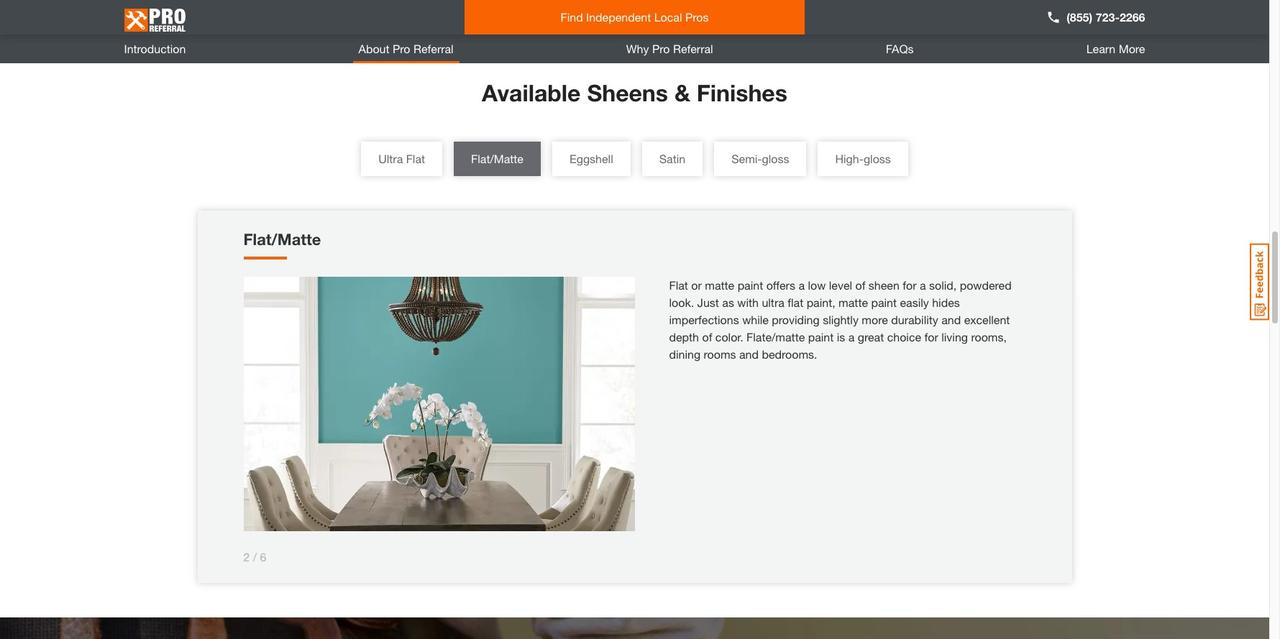 Task type: locate. For each thing, give the bounding box(es) containing it.
1 horizontal spatial referral
[[673, 42, 713, 55]]

gloss inside button
[[762, 152, 789, 165]]

local
[[654, 10, 682, 24]]

0 vertical spatial for
[[903, 278, 917, 292]]

1 pro from the left
[[393, 42, 410, 55]]

0 horizontal spatial matte
[[705, 278, 734, 292]]

pro right why
[[652, 42, 670, 55]]

semi-gloss button
[[714, 142, 807, 176]]

of down "imperfections"
[[702, 330, 712, 344]]

723-
[[1096, 10, 1120, 24]]

matte up slightly
[[839, 296, 868, 309]]

for
[[903, 278, 917, 292], [925, 330, 938, 344]]

paint up with
[[738, 278, 763, 292]]

1 vertical spatial flat
[[669, 278, 688, 292]]

low
[[808, 278, 826, 292]]

a right is
[[848, 330, 855, 344]]

level
[[829, 278, 852, 292]]

6
[[260, 550, 266, 564]]

slightly
[[823, 313, 859, 326]]

0 vertical spatial flat
[[406, 152, 425, 165]]

why pro referral
[[626, 42, 713, 55]]

just
[[697, 296, 719, 309]]

referral right about
[[414, 42, 454, 55]]

pros
[[685, 10, 709, 24]]

semi-gloss
[[732, 152, 789, 165]]

more
[[1119, 42, 1145, 55]]

1 vertical spatial paint
[[871, 296, 897, 309]]

(855) 723-2266 link
[[1046, 9, 1145, 26]]

for up easily at the top right of page
[[903, 278, 917, 292]]

1 horizontal spatial gloss
[[864, 152, 891, 165]]

0 vertical spatial matte
[[705, 278, 734, 292]]

0 horizontal spatial pro
[[393, 42, 410, 55]]

1 horizontal spatial pro
[[652, 42, 670, 55]]

0 horizontal spatial flat
[[406, 152, 425, 165]]

paint
[[738, 278, 763, 292], [871, 296, 897, 309], [808, 330, 834, 344]]

find independent local pros button
[[464, 0, 805, 35]]

matte up as
[[705, 278, 734, 292]]

finishes
[[697, 79, 787, 106]]

hides
[[932, 296, 960, 309]]

0 horizontal spatial a
[[799, 278, 805, 292]]

a
[[799, 278, 805, 292], [920, 278, 926, 292], [848, 330, 855, 344]]

2 gloss from the left
[[864, 152, 891, 165]]

1 vertical spatial matte
[[839, 296, 868, 309]]

0 vertical spatial flat/matte
[[471, 152, 524, 165]]

0 vertical spatial of
[[855, 278, 865, 292]]

high-gloss
[[835, 152, 891, 165]]

flat right ultra
[[406, 152, 425, 165]]

of right level
[[855, 278, 865, 292]]

1 vertical spatial of
[[702, 330, 712, 344]]

find
[[561, 10, 583, 24]]

pro for why
[[652, 42, 670, 55]]

flat inside ultra flat button
[[406, 152, 425, 165]]

a up easily at the top right of page
[[920, 278, 926, 292]]

1 horizontal spatial flat/matte
[[471, 152, 524, 165]]

faqs
[[886, 42, 914, 55]]

and up living
[[942, 313, 961, 326]]

1 vertical spatial flat/matte
[[243, 230, 321, 249]]

flat
[[406, 152, 425, 165], [669, 278, 688, 292]]

2 vertical spatial paint
[[808, 330, 834, 344]]

0 horizontal spatial paint
[[738, 278, 763, 292]]

and
[[942, 313, 961, 326], [739, 347, 759, 361]]

2 / 6
[[243, 550, 266, 564]]

2 pro from the left
[[652, 42, 670, 55]]

powdered
[[960, 278, 1012, 292]]

and down "color."
[[739, 347, 759, 361]]

great
[[858, 330, 884, 344]]

for left living
[[925, 330, 938, 344]]

flat up look.
[[669, 278, 688, 292]]

referral for about pro referral
[[414, 42, 454, 55]]

gloss inside "button"
[[864, 152, 891, 165]]

referral down "pros"
[[673, 42, 713, 55]]

matte
[[705, 278, 734, 292], [839, 296, 868, 309]]

(855) 723-2266
[[1067, 10, 1145, 24]]

1 horizontal spatial matte
[[839, 296, 868, 309]]

referral
[[414, 42, 454, 55], [673, 42, 713, 55]]

2 referral from the left
[[673, 42, 713, 55]]

satin
[[659, 152, 685, 165]]

0 horizontal spatial referral
[[414, 42, 454, 55]]

a left 'low'
[[799, 278, 805, 292]]

0 horizontal spatial gloss
[[762, 152, 789, 165]]

while
[[742, 313, 769, 326]]

rooms
[[704, 347, 736, 361]]

0 horizontal spatial and
[[739, 347, 759, 361]]

1 referral from the left
[[414, 42, 454, 55]]

1 vertical spatial and
[[739, 347, 759, 361]]

1 horizontal spatial for
[[925, 330, 938, 344]]

dining
[[669, 347, 701, 361]]

pro right about
[[393, 42, 410, 55]]

2266
[[1120, 10, 1145, 24]]

flat
[[788, 296, 803, 309]]

pro
[[393, 42, 410, 55], [652, 42, 670, 55]]

solid,
[[929, 278, 957, 292]]

1 horizontal spatial of
[[855, 278, 865, 292]]

living
[[942, 330, 968, 344]]

paint down "sheen"
[[871, 296, 897, 309]]

flat/matte button
[[454, 142, 541, 176]]

0 horizontal spatial of
[[702, 330, 712, 344]]

easily
[[900, 296, 929, 309]]

of
[[855, 278, 865, 292], [702, 330, 712, 344]]

ultra flat
[[378, 152, 425, 165]]

choice
[[887, 330, 921, 344]]

gloss
[[762, 152, 789, 165], [864, 152, 891, 165]]

referral for why pro referral
[[673, 42, 713, 55]]

paint left is
[[808, 330, 834, 344]]

high-gloss button
[[818, 142, 908, 176]]

learn
[[1086, 42, 1116, 55]]

about
[[359, 42, 389, 55]]

1 horizontal spatial flat
[[669, 278, 688, 292]]

0 vertical spatial and
[[942, 313, 961, 326]]

flat/matte
[[471, 152, 524, 165], [243, 230, 321, 249]]

is
[[837, 330, 845, 344]]

with
[[737, 296, 759, 309]]

1 gloss from the left
[[762, 152, 789, 165]]

as
[[722, 296, 734, 309]]

flat/matte inside flat/matte button
[[471, 152, 524, 165]]



Task type: vqa. For each thing, say whether or not it's contained in the screenshot.
Out
no



Task type: describe. For each thing, give the bounding box(es) containing it.
excellent
[[964, 313, 1010, 326]]

semi-
[[732, 152, 762, 165]]

bedrooms.
[[762, 347, 817, 361]]

0 vertical spatial paint
[[738, 278, 763, 292]]

flat inside the flat or matte paint offers a low level of sheen for a solid, powdered look. just as with ultra flat paint, matte paint easily hides imperfections while providing slightly more durability and excellent depth of color. flate/matte paint is a great choice for living rooms, dining rooms and bedrooms.
[[669, 278, 688, 292]]

paint,
[[807, 296, 835, 309]]

1 vertical spatial for
[[925, 330, 938, 344]]

pro for about
[[393, 42, 410, 55]]

imperfections
[[669, 313, 739, 326]]

more
[[862, 313, 888, 326]]

flate/matte
[[747, 330, 805, 344]]

about pro referral
[[359, 42, 454, 55]]

2 horizontal spatial a
[[920, 278, 926, 292]]

or
[[691, 278, 702, 292]]

0 horizontal spatial flat/matte
[[243, 230, 321, 249]]

bright turquoise flat matte painted dining room image
[[243, 277, 635, 531]]

available sheens & finishes
[[482, 79, 787, 106]]

sheens
[[587, 79, 668, 106]]

why
[[626, 42, 649, 55]]

/
[[253, 550, 257, 564]]

ultra
[[762, 296, 784, 309]]

color.
[[715, 330, 743, 344]]

rooms,
[[971, 330, 1007, 344]]

1 horizontal spatial a
[[848, 330, 855, 344]]

eggshell
[[570, 152, 613, 165]]

satin button
[[642, 142, 703, 176]]

introduction
[[124, 42, 186, 55]]

ultra
[[378, 152, 403, 165]]

feedback link image
[[1250, 243, 1269, 321]]

2 horizontal spatial paint
[[871, 296, 897, 309]]

flat or matte paint offers a low level of sheen for a solid, powdered look. just as with ultra flat paint, matte paint easily hides imperfections while providing slightly more durability and excellent depth of color. flate/matte paint is a great choice for living rooms, dining rooms and bedrooms.
[[669, 278, 1012, 361]]

gloss for semi-
[[762, 152, 789, 165]]

eggshell button
[[552, 142, 630, 176]]

sheen
[[869, 278, 900, 292]]

1 horizontal spatial and
[[942, 313, 961, 326]]

learn more
[[1086, 42, 1145, 55]]

independent
[[586, 10, 651, 24]]

1 horizontal spatial paint
[[808, 330, 834, 344]]

high-
[[835, 152, 864, 165]]

gloss for high-
[[864, 152, 891, 165]]

pro referral logo image
[[124, 3, 185, 38]]

2
[[243, 550, 250, 564]]

providing
[[772, 313, 820, 326]]

durability
[[891, 313, 938, 326]]

ultra flat button
[[361, 142, 442, 176]]

look.
[[669, 296, 694, 309]]

offers
[[766, 278, 795, 292]]

(855)
[[1067, 10, 1093, 24]]

0 horizontal spatial for
[[903, 278, 917, 292]]

&
[[675, 79, 690, 106]]

depth
[[669, 330, 699, 344]]

available
[[482, 79, 581, 106]]

find independent local pros
[[561, 10, 709, 24]]



